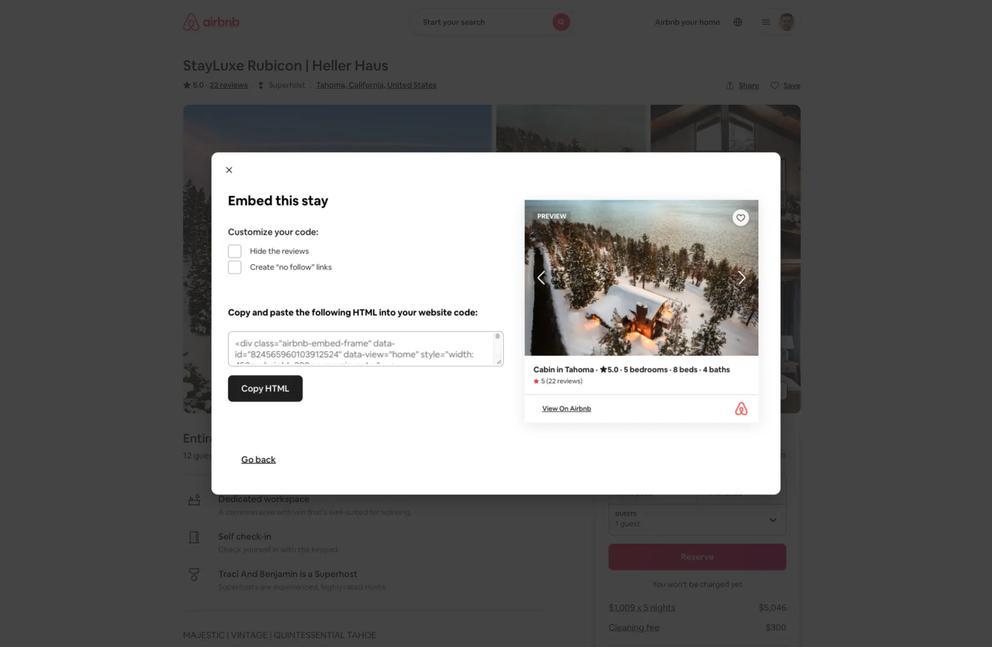 Task type: locate. For each thing, give the bounding box(es) containing it.
rated
[[344, 583, 363, 593]]

1 horizontal spatial bedrooms
[[504, 236, 545, 247]]

bedrooms
[[504, 236, 545, 247], [630, 365, 668, 375], [234, 450, 276, 461]]

4 up show all photos button
[[703, 365, 708, 375]]

you
[[653, 580, 666, 590]]

0 vertical spatial the
[[268, 246, 280, 256]]

1 horizontal spatial beds
[[680, 365, 698, 375]]

reviews
[[220, 80, 248, 90], [282, 246, 309, 256], [558, 377, 581, 386], [759, 450, 787, 460]]

1 vertical spatial 22 reviews button
[[749, 450, 787, 460]]

0 vertical spatial your
[[443, 17, 460, 27]]

the inside self check-in check yourself in with the keypad.
[[298, 545, 310, 555]]

1 horizontal spatial 22 reviews button
[[749, 450, 787, 460]]

you won't be charged yet
[[653, 580, 743, 590]]

stay
[[302, 192, 329, 209]]

1 vertical spatial the
[[296, 307, 310, 319]]

cabin in tahoma · ★5.0 · 5 bedrooms · 8 beds · 4 baths up )
[[534, 365, 731, 375]]

your up hide the reviews at the left of page
[[275, 227, 293, 238]]

1 horizontal spatial superhost
[[315, 569, 358, 580]]

facebook
[[543, 389, 584, 401]]

1 vertical spatial 8
[[674, 365, 678, 375]]

a
[[308, 569, 313, 580]]

★5.0
[[470, 236, 491, 247], [600, 365, 619, 375]]

quintessential
[[274, 630, 345, 641]]

superhost up highly
[[315, 569, 358, 580]]

your right the "start"
[[443, 17, 460, 27]]

cabin in tahoma · ★5.0 · 5 bedrooms · 8 beds · 4 baths image
[[525, 200, 759, 356], [525, 200, 759, 356]]

traci right by
[[313, 431, 340, 446]]

view on airbnb
[[543, 405, 592, 413]]

wifi
[[294, 508, 306, 518]]

copy for copy html
[[241, 383, 264, 395]]

traci up superhosts at the left bottom of the page
[[219, 569, 239, 580]]

the right hide
[[268, 246, 280, 256]]

cabin in tahoma · ★5.0 · 5 bedrooms · 8 beds · 4 baths down preview
[[397, 236, 615, 247]]

superhosts
[[219, 583, 259, 593]]

by
[[296, 431, 310, 446]]

copy for copy and paste the following html into your website code :
[[228, 307, 251, 319]]

0 vertical spatial cabin
[[397, 236, 421, 247]]

1 horizontal spatial cabin
[[534, 365, 556, 375]]

the right 'paste'
[[296, 307, 310, 319]]

1 horizontal spatial html
[[353, 307, 378, 319]]

messages
[[395, 339, 436, 350]]

0 horizontal spatial your
[[275, 227, 293, 238]]

yourself
[[243, 545, 271, 555]]

the left keypad.
[[298, 545, 310, 555]]

1 horizontal spatial ★5.0
[[600, 365, 619, 375]]

cleaning
[[609, 623, 645, 634]]

5
[[497, 236, 502, 247], [624, 365, 629, 375], [542, 377, 545, 386], [227, 450, 232, 461], [644, 603, 649, 614]]

0 vertical spatial 22
[[210, 80, 219, 90]]

22 inside embed modal dialog
[[549, 377, 556, 386]]

experienced,
[[273, 583, 320, 593]]

create
[[250, 262, 275, 272]]

1 vertical spatial baths
[[710, 365, 731, 375]]

0 horizontal spatial 22
[[210, 80, 219, 90]]

superhost down stayluxe rubicon | heller haus
[[269, 80, 305, 90]]

4 up email link
[[585, 236, 590, 247]]

1 vertical spatial traci
[[219, 569, 239, 580]]

0 vertical spatial traci
[[313, 431, 340, 446]]

1 horizontal spatial tahoma
[[565, 365, 595, 375]]

customize
[[228, 227, 273, 238]]

22 reviews
[[749, 450, 787, 460]]

1 vertical spatial with
[[281, 545, 296, 555]]

0 horizontal spatial escape to our lavish mountain cabin in lake tahoe and wake up to the serenity of a sunrise overlooking the pristine waters of the lake. image
[[183, 105, 492, 414]]

working.
[[382, 508, 412, 518]]

| left vintage
[[227, 630, 229, 641]]

start
[[423, 17, 442, 27]]

majestic | vintage | quintessential tahoe
[[183, 630, 376, 641]]

charged
[[700, 580, 730, 590]]

$1,009 x 5 nights button
[[609, 603, 676, 614]]

| left 'heller'
[[306, 56, 309, 75]]

1 horizontal spatial baths
[[710, 365, 731, 375]]

11/13/2023
[[616, 488, 654, 498]]

your right into
[[398, 307, 417, 319]]

4 inside embed modal dialog
[[703, 365, 708, 375]]

copy inside button
[[241, 383, 264, 395]]

0 horizontal spatial |
[[227, 630, 229, 641]]

0 horizontal spatial 22 reviews button
[[210, 79, 248, 91]]

2 horizontal spatial bedrooms
[[630, 365, 668, 375]]

0 vertical spatial with
[[276, 508, 292, 518]]

0 horizontal spatial tahoma
[[432, 236, 464, 247]]

2 vertical spatial your
[[398, 307, 417, 319]]

0 vertical spatial 4
[[585, 236, 590, 247]]

heller
[[312, 56, 352, 75]]

with inside self check-in check yourself in with the keypad.
[[281, 545, 296, 555]]

fee
[[647, 623, 660, 634]]

cabin in tahoma · ★5.0 · 5 bedrooms · 8 beds · 4 baths inside embed modal dialog
[[534, 365, 731, 375]]

copy
[[228, 307, 251, 319], [241, 383, 264, 395]]

on
[[560, 405, 569, 413]]

2 horizontal spatial 22
[[749, 450, 757, 460]]

go
[[241, 454, 254, 465]]

1 vertical spatial your
[[275, 227, 293, 238]]

1 vertical spatial cabin in tahoma · ★5.0 · 5 bedrooms · 8 beds · 4 baths
[[534, 365, 731, 375]]

united
[[388, 80, 412, 90]]

12 guests
[[183, 450, 221, 461]]

traci inside traci and benjamin is a superhost superhosts are experienced, highly rated hosts.
[[219, 569, 239, 580]]

$5,046
[[759, 603, 787, 614]]

0 horizontal spatial html
[[265, 383, 290, 395]]

0 vertical spatial bedrooms
[[504, 236, 545, 247]]

cabin
[[397, 236, 421, 247], [534, 365, 556, 375]]

1 vertical spatial superhost
[[315, 569, 358, 580]]

search
[[461, 17, 485, 27]]

1 vertical spatial beds
[[680, 365, 698, 375]]

0 horizontal spatial 4
[[585, 236, 590, 247]]

1 vertical spatial copy
[[241, 383, 264, 395]]

photos
[[754, 386, 779, 396]]

1 vertical spatial tahoma
[[565, 365, 595, 375]]

22 reviews button
[[210, 79, 248, 91], [749, 450, 787, 460]]

highly
[[321, 583, 342, 593]]

2 vertical spatial the
[[298, 545, 310, 555]]

4
[[585, 236, 590, 247], [703, 365, 708, 375]]

0 vertical spatial 8
[[551, 236, 557, 247]]

2 vertical spatial 22
[[749, 450, 757, 460]]

nights
[[651, 603, 676, 614]]

1 vertical spatial html
[[265, 383, 290, 395]]

0 horizontal spatial traci
[[219, 569, 239, 580]]

| right vintage
[[270, 630, 272, 641]]

the
[[268, 246, 280, 256], [296, 307, 310, 319], [298, 545, 310, 555]]

your
[[443, 17, 460, 27], [275, 227, 293, 238], [398, 307, 417, 319]]

for
[[370, 508, 380, 518]]

copy up cabin
[[241, 383, 264, 395]]

0 horizontal spatial bedrooms
[[234, 450, 276, 461]]

0 horizontal spatial superhost
[[269, 80, 305, 90]]

bedrooms inside embed modal dialog
[[630, 365, 668, 375]]

hide the reviews
[[250, 246, 309, 256]]

back
[[256, 454, 276, 465]]

8 inside embed modal dialog
[[674, 365, 678, 375]]

0 horizontal spatial 8
[[551, 236, 557, 247]]

5.0 · 22 reviews
[[193, 80, 248, 90]]

website
[[419, 307, 452, 319]]

links
[[317, 262, 332, 272]]

0 vertical spatial superhost
[[269, 80, 305, 90]]

0 vertical spatial beds
[[558, 236, 579, 247]]

0 vertical spatial copy
[[228, 307, 251, 319]]

html up hosted
[[265, 383, 290, 395]]

1 horizontal spatial 22
[[549, 377, 556, 386]]

1 vertical spatial bedrooms
[[630, 365, 668, 375]]

0 horizontal spatial baths
[[592, 236, 615, 247]]

0 horizontal spatial ★5.0
[[470, 236, 491, 247]]

1 vertical spatial ★5.0
[[600, 365, 619, 375]]

escape to our lavish mountain cabin in lake tahoe and wake up to the serenity of a sunrise overlooking the pristine waters of the lake. image
[[183, 105, 492, 414], [497, 105, 647, 259]]

1 vertical spatial cabin
[[534, 365, 556, 375]]

11/18/2023
[[705, 488, 743, 498]]

entire
[[183, 431, 217, 446]]

baths inside embed modal dialog
[[710, 365, 731, 375]]

all
[[744, 386, 752, 396]]

2 horizontal spatial your
[[443, 17, 460, 27]]

0 vertical spatial baths
[[592, 236, 615, 247]]

your inside button
[[443, 17, 460, 27]]

2 vertical spatial bedrooms
[[234, 450, 276, 461]]

embed modal dialog
[[212, 153, 781, 495]]

with down workspace
[[276, 508, 292, 518]]

email
[[543, 288, 566, 299]]

email link
[[501, 273, 639, 314]]

won't
[[668, 580, 688, 590]]

view
[[543, 405, 558, 413]]

your for code:
[[275, 227, 293, 238]]

1 horizontal spatial your
[[398, 307, 417, 319]]

1 vertical spatial 4
[[703, 365, 708, 375]]

customize your code:
[[228, 227, 319, 238]]

· inside the · tahoma, california, united states
[[310, 80, 312, 92]]

22
[[210, 80, 219, 90], [549, 377, 556, 386], [749, 450, 757, 460]]

x
[[638, 603, 642, 614]]

1 horizontal spatial 4
[[703, 365, 708, 375]]

1 vertical spatial 22
[[549, 377, 556, 386]]

html left into
[[353, 307, 378, 319]]

0 horizontal spatial cabin
[[397, 236, 421, 247]]

save
[[784, 81, 801, 91]]

yet
[[732, 580, 743, 590]]

|
[[306, 56, 309, 75], [227, 630, 229, 641], [270, 630, 272, 641]]

preview
[[538, 212, 567, 220]]

traci and benjamin is a superhost. learn more about traci and benjamin. image
[[513, 432, 544, 462], [513, 432, 544, 462]]

copy left and at the left of page
[[228, 307, 251, 319]]

1 horizontal spatial escape to our lavish mountain cabin in lake tahoe and wake up to the serenity of a sunrise overlooking the pristine waters of the lake. image
[[497, 105, 647, 259]]

create "no follow" links
[[250, 262, 332, 272]]

share button
[[722, 76, 764, 95]]

· tahoma, california, united states
[[310, 80, 437, 92]]

rubicon
[[248, 56, 302, 75]]

1 horizontal spatial 8
[[674, 365, 678, 375]]

with up benjamin
[[281, 545, 296, 555]]

states
[[414, 80, 437, 90]]

tahoma
[[432, 236, 464, 247], [565, 365, 595, 375]]

0 vertical spatial tahoma
[[432, 236, 464, 247]]

with
[[276, 508, 292, 518], [281, 545, 296, 555]]

·
[[206, 80, 208, 90], [253, 80, 255, 92], [310, 80, 312, 92], [466, 236, 468, 247], [493, 236, 495, 247], [547, 236, 549, 247], [581, 236, 583, 247], [596, 365, 598, 375], [621, 365, 623, 375], [670, 365, 672, 375], [700, 365, 702, 375], [278, 450, 280, 461]]

haus
[[355, 56, 389, 75]]



Task type: vqa. For each thing, say whether or not it's contained in the screenshot.
rightmost 'a'
no



Task type: describe. For each thing, give the bounding box(es) containing it.
show all photos
[[722, 386, 779, 396]]

your for search
[[443, 17, 460, 27]]

profile element
[[588, 0, 801, 44]]

(
[[547, 377, 549, 386]]

into
[[379, 307, 396, 319]]

well-
[[329, 508, 346, 518]]

check
[[219, 545, 241, 555]]

view on airbnb button
[[543, 405, 592, 414]]

and benjamin
[[343, 431, 422, 446]]

1 escape to our lavish mountain cabin in lake tahoe and wake up to the serenity of a sunrise overlooking the pristine waters of the lake. image from the left
[[183, 105, 492, 414]]

be
[[689, 580, 699, 590]]

go back button
[[241, 454, 276, 465]]

and
[[241, 569, 258, 580]]

whatsapp link
[[501, 324, 639, 365]]

cleaning fee
[[609, 623, 660, 634]]

0 horizontal spatial beds
[[558, 236, 579, 247]]

tahoma inside embed modal dialog
[[565, 365, 595, 375]]

$1,009
[[609, 603, 636, 614]]

2 horizontal spatial |
[[306, 56, 309, 75]]

and
[[253, 307, 268, 319]]

5 bedrooms ·
[[227, 450, 282, 461]]

hide
[[250, 246, 267, 256]]

22 for ·
[[210, 80, 219, 90]]

code
[[454, 307, 476, 319]]

cozy up with loved ones in our luxurious living room, complete with comfortable sofas, a warm fireplace, and board games - the perfect spot for laughter, conversation, and relaxation in our modern, yet rustic mountain cabin. image
[[651, 105, 801, 259]]

traci and benjamin is a superhost superhosts are experienced, highly rated hosts.
[[219, 569, 387, 593]]

a
[[219, 508, 224, 518]]

in inside embed modal dialog
[[557, 365, 564, 375]]

suited
[[346, 508, 368, 518]]

benjamin
[[260, 569, 298, 580]]

start your search
[[423, 17, 485, 27]]

tahoma, california, united states button
[[316, 78, 437, 92]]

this
[[276, 192, 299, 209]]

paste
[[270, 307, 294, 319]]

following
[[312, 307, 351, 319]]

that's
[[308, 508, 328, 518]]

facebook link
[[501, 375, 639, 416]]

reserve
[[681, 552, 715, 563]]

messages link
[[353, 324, 491, 365]]

area
[[259, 508, 275, 518]]

0 vertical spatial 22 reviews button
[[210, 79, 248, 91]]

0 vertical spatial ★5.0
[[470, 236, 491, 247]]

0 vertical spatial html
[[353, 307, 378, 319]]

cabin inside embed modal dialog
[[534, 365, 556, 375]]

★5.0 inside embed modal dialog
[[600, 365, 619, 375]]

vintage
[[231, 630, 268, 641]]

0 vertical spatial cabin in tahoma · ★5.0 · 5 bedrooms · 8 beds · 4 baths
[[397, 236, 615, 247]]

entire cabin hosted by traci and benjamin
[[183, 431, 422, 446]]

hosts.
[[365, 583, 387, 593]]

show all photos button
[[700, 382, 788, 401]]

guests
[[194, 450, 221, 461]]

<div class="airbnb-embed-frame" data-id="824565960103912524" data-view="home" style="width: 450px; height: 300px; margin: auto;"><a href="https://www.airbnb.com/rooms/824565960103912524?check_in=2023-11-13&amp;check_out=2023-11-18&amp;guests=1&amp;adults=1&amp;s=66&amp;source=embed_widget">View On Airbnb</a><a href="https://www.airbnb.com/rooms/824565960103912524?check_in=2023-11-13&amp;check_out=2023-11-18&amp;guests=1&amp;adults=1&amp;s=66&amp;source=embed_widget" rel="nofollow">Cabin in Tahoma · ★5.0 · 5 bedrooms · 8 beds · 4 baths</a><script async="" src="https://www.airbnb.com/embeddable/airbnb_jssdk"></script></div> text field
[[230, 334, 502, 365]]

are
[[260, 583, 272, 593]]

12
[[183, 450, 192, 461]]

save button
[[767, 76, 806, 95]]

self check-in check yourself in with the keypad.
[[219, 531, 340, 555]]

beds inside embed modal dialog
[[680, 365, 698, 375]]

go back
[[241, 454, 276, 465]]

5.0
[[193, 80, 204, 90]]

1 horizontal spatial |
[[270, 630, 272, 641]]

copy and paste the following html into your website code :
[[228, 307, 478, 319]]

california,
[[349, 80, 386, 90]]

follow"
[[290, 262, 315, 272]]

copy html button
[[228, 376, 303, 402]]

tahoe
[[347, 630, 376, 641]]

1 horizontal spatial traci
[[313, 431, 340, 446]]

show
[[722, 386, 742, 396]]

check-
[[236, 531, 264, 542]]

gather around the table for a feast with a view! enjoy the beauty of lake tahoe while savoring every bite in our modern rustic dining area. image
[[497, 264, 647, 414]]

hosted
[[253, 431, 293, 446]]

escape to your own mountain oasis with stunning lake views, where luxury meets nature in a perfectly curated bedroom complete with plush linens, cozy pillows, beautiful curtains, a charming chair, and a touch of greenery to awaken your senses. image
[[651, 264, 801, 414]]

workspace
[[264, 494, 310, 505]]

with inside dedicated workspace a common area with wifi that's well-suited for working.
[[276, 508, 292, 518]]

start your search button
[[409, 9, 575, 35]]

code:
[[295, 227, 319, 238]]

Start your search search field
[[409, 9, 575, 35]]

keypad.
[[312, 545, 340, 555]]

2 escape to our lavish mountain cabin in lake tahoe and wake up to the serenity of a sunrise overlooking the pristine waters of the lake. image from the left
[[497, 105, 647, 259]]

tahoma,
[[316, 80, 347, 90]]

self
[[219, 531, 234, 542]]

copy html
[[241, 383, 290, 395]]

airbnb
[[570, 405, 592, 413]]

embed this stay
[[228, 192, 329, 209]]

)
[[581, 377, 583, 386]]

html inside button
[[265, 383, 290, 395]]

$300
[[766, 623, 787, 634]]

22 for (
[[549, 377, 556, 386]]

superhost inside traci and benjamin is a superhost superhosts are experienced, highly rated hosts.
[[315, 569, 358, 580]]

dedicated workspace a common area with wifi that's well-suited for working.
[[219, 494, 412, 518]]

:
[[476, 307, 478, 319]]

airbnb belo image
[[735, 403, 749, 416]]

majestic
[[183, 630, 225, 641]]

whatsapp
[[543, 339, 588, 350]]

stayluxe rubicon | heller haus
[[183, 56, 389, 75]]



